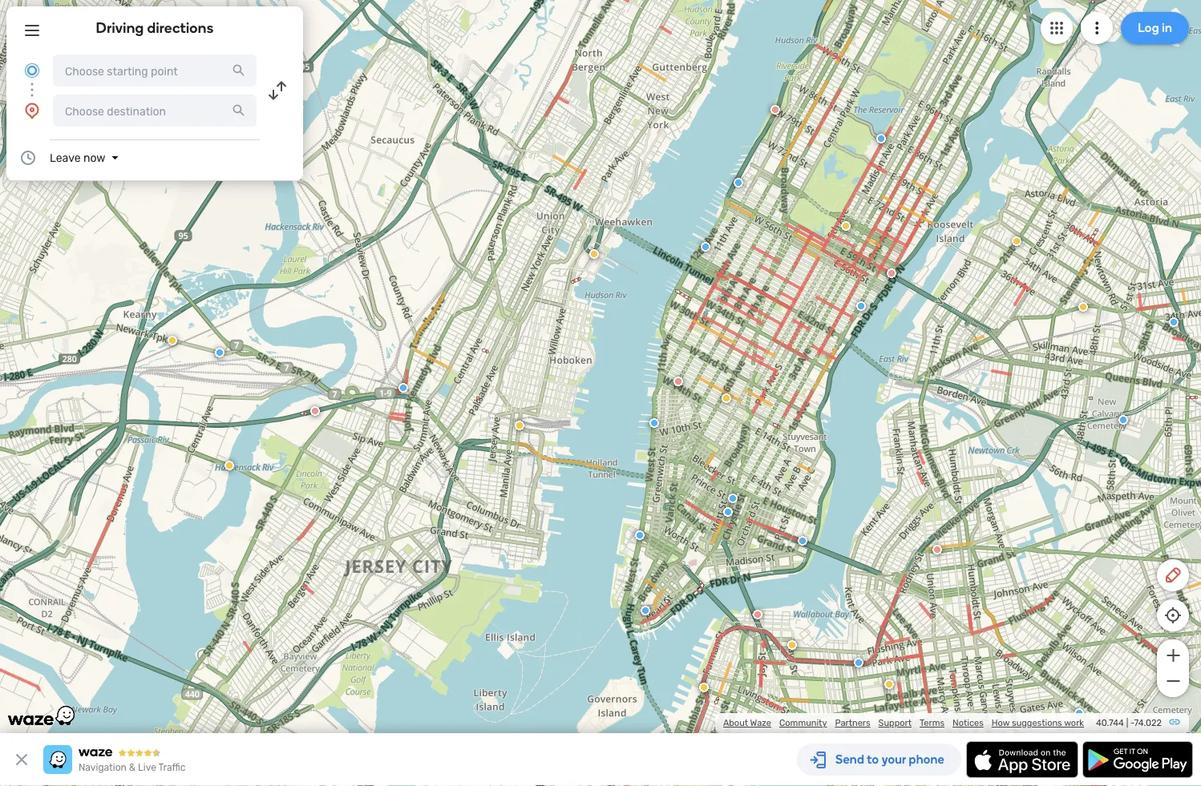 Task type: describe. For each thing, give the bounding box(es) containing it.
directions
[[147, 19, 214, 36]]

partners link
[[835, 718, 871, 729]]

terms link
[[920, 718, 945, 729]]

community
[[780, 718, 827, 729]]

how
[[992, 718, 1010, 729]]

support
[[879, 718, 912, 729]]

suggestions
[[1012, 718, 1063, 729]]

support link
[[879, 718, 912, 729]]

zoom in image
[[1164, 647, 1184, 666]]

location image
[[22, 101, 42, 120]]

community link
[[780, 718, 827, 729]]

now
[[83, 151, 105, 164]]

work
[[1065, 718, 1085, 729]]

clock image
[[18, 148, 38, 168]]

74.022
[[1135, 718, 1162, 729]]

driving
[[96, 19, 144, 36]]

|
[[1127, 718, 1129, 729]]

how suggestions work link
[[992, 718, 1085, 729]]

about waze community partners support terms notices how suggestions work
[[724, 718, 1085, 729]]

link image
[[1169, 716, 1182, 729]]

Choose destination text field
[[53, 95, 257, 127]]



Task type: vqa. For each thing, say whether or not it's contained in the screenshot.
the 122.391
no



Task type: locate. For each thing, give the bounding box(es) containing it.
waze
[[751, 718, 772, 729]]

Choose starting point text field
[[53, 55, 257, 87]]

about
[[724, 718, 749, 729]]

terms
[[920, 718, 945, 729]]

live
[[138, 763, 156, 774]]

driving directions
[[96, 19, 214, 36]]

-
[[1131, 718, 1135, 729]]

zoom out image
[[1164, 672, 1184, 691]]

current location image
[[22, 61, 42, 80]]

leave now
[[50, 151, 105, 164]]

about waze link
[[724, 718, 772, 729]]

hazard image
[[1012, 237, 1022, 246], [168, 336, 177, 346], [722, 394, 732, 403], [515, 421, 525, 431]]

hazard image
[[841, 221, 851, 231], [590, 249, 599, 259], [1079, 302, 1089, 312], [225, 461, 234, 471], [788, 641, 797, 651], [885, 680, 894, 690], [700, 683, 709, 693]]

partners
[[835, 718, 871, 729]]

road closed image
[[674, 377, 683, 387]]

40.744 | -74.022
[[1097, 718, 1162, 729]]

navigation & live traffic
[[79, 763, 186, 774]]

40.744
[[1097, 718, 1125, 729]]

road closed image
[[771, 105, 781, 115], [887, 269, 897, 278], [310, 407, 320, 416], [933, 545, 943, 555], [753, 610, 763, 620]]

notices link
[[953, 718, 984, 729]]

police image
[[0, 104, 2, 114], [877, 134, 886, 144], [734, 178, 744, 188], [857, 302, 866, 311], [1170, 318, 1179, 327], [215, 348, 225, 358], [399, 383, 408, 393], [641, 606, 651, 616], [854, 659, 864, 668], [1075, 709, 1085, 719]]

x image
[[12, 751, 31, 770]]

&
[[129, 763, 136, 774]]

leave
[[50, 151, 81, 164]]

traffic
[[158, 763, 186, 774]]

police image
[[701, 242, 711, 252], [1119, 416, 1129, 425], [650, 419, 659, 428], [728, 494, 738, 504], [724, 508, 733, 517], [635, 531, 645, 541], [798, 537, 808, 546]]

notices
[[953, 718, 984, 729]]

pencil image
[[1164, 566, 1183, 586]]

navigation
[[79, 763, 127, 774]]



